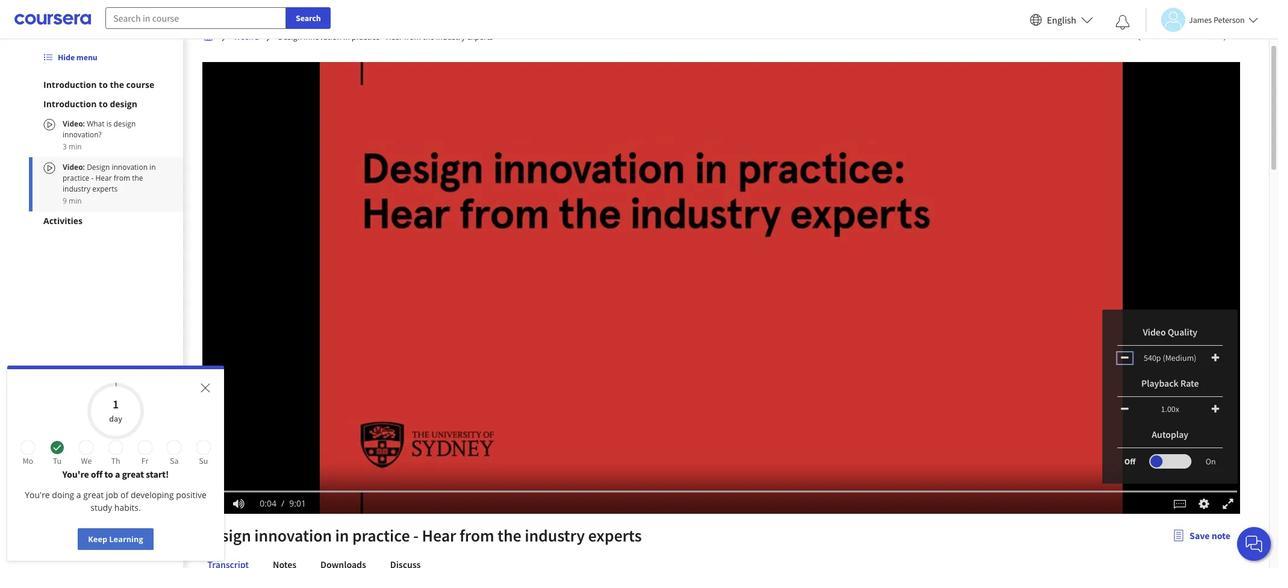 Task type: describe. For each thing, give the bounding box(es) containing it.
introduction to design button
[[43, 98, 169, 110]]

1 vertical spatial industry
[[63, 184, 90, 194]]

off
[[91, 468, 103, 480]]

1 vertical spatial design innovation in practice - hear from the industry experts
[[63, 162, 156, 194]]

james peterson button
[[1146, 8, 1258, 32]]

1 vertical spatial practice
[[63, 173, 89, 183]]

close image
[[198, 381, 213, 395]]

search button
[[286, 7, 330, 29]]

1 horizontal spatial from
[[404, 31, 421, 42]]

of
[[121, 489, 128, 501]]

0 horizontal spatial -
[[91, 173, 94, 183]]

540p (medium)
[[1144, 352, 1197, 363]]

activities button
[[43, 215, 169, 227]]

course
[[126, 79, 154, 90]]

to for the
[[99, 79, 108, 90]]

rate
[[1181, 377, 1199, 389]]

james
[[1189, 14, 1212, 25]]

1.00x
[[1161, 404, 1179, 414]]

0 vertical spatial in
[[343, 31, 350, 42]]

introduction to design
[[43, 98, 137, 110]]

2 horizontal spatial -
[[413, 525, 419, 546]]

3 min
[[63, 142, 82, 152]]

habits.
[[114, 502, 141, 513]]

hear inside design innovation in practice - hear from the industry experts link
[[386, 31, 402, 42]]

1 dialog
[[7, 366, 224, 561]]

0:04
[[260, 497, 276, 509]]

save note
[[1190, 529, 1231, 542]]

you're for you're doing a great job of developing positive study habits.
[[25, 489, 50, 501]]

playback
[[1141, 377, 1179, 389]]

0:04 / 9:01
[[260, 497, 306, 509]]

increase playback rate to 1.25 image
[[1212, 404, 1219, 414]]

english button
[[1025, 0, 1098, 39]]

the inside dropdown button
[[110, 79, 124, 90]]

save
[[1190, 529, 1210, 542]]

tu
[[53, 455, 62, 466]]

what is design innovation?
[[63, 119, 136, 140]]

fr
[[141, 455, 148, 466]]

previous
[[1148, 31, 1180, 42]]

design for introduction to design
[[110, 98, 137, 110]]

3
[[63, 142, 67, 152]]

keep learning button
[[78, 528, 153, 550]]

to for design
[[99, 98, 108, 110]]

start!
[[146, 468, 169, 480]]

1 vertical spatial hear
[[95, 173, 112, 183]]

mute image
[[231, 497, 246, 509]]

next
[[1199, 31, 1216, 42]]

coursera image
[[14, 10, 91, 29]]

learning
[[109, 534, 143, 545]]

2 vertical spatial design innovation in practice - hear from the industry experts
[[202, 525, 642, 546]]

design for what is design innovation?
[[114, 119, 136, 129]]

9
[[63, 196, 67, 206]]

positive
[[176, 489, 207, 501]]

1 inside 1 day
[[113, 396, 119, 411]]

1 day
[[109, 396, 122, 424]]

540p
[[1144, 352, 1161, 363]]

min for 3 min
[[69, 142, 82, 152]]

0 vertical spatial design
[[278, 31, 302, 42]]

1 horizontal spatial a
[[115, 468, 120, 480]]

0 horizontal spatial experts
[[92, 184, 118, 194]]

save note button
[[1163, 521, 1240, 550]]

0 minutes 04 seconds element
[[260, 497, 276, 509]]

previous button
[[1129, 25, 1185, 47]]

th
[[111, 455, 120, 466]]

chat with us image
[[1244, 534, 1264, 554]]

video quality
[[1143, 326, 1198, 338]]

introduction to the course button
[[43, 79, 169, 91]]

english
[[1047, 14, 1076, 26]]

hide menu
[[58, 52, 97, 63]]

a inside you're doing a great job of developing positive study habits.
[[76, 489, 81, 501]]

/
[[281, 497, 284, 509]]

note
[[1212, 529, 1231, 542]]

next button
[[1194, 25, 1235, 47]]

is
[[106, 119, 112, 129]]

you're for you're off to a great start!
[[62, 468, 89, 480]]

day
[[109, 413, 122, 424]]

james peterson
[[1189, 14, 1245, 25]]

autoplay
[[1152, 428, 1189, 440]]

developing
[[131, 489, 174, 501]]

0 vertical spatial design innovation in practice - hear from the industry experts
[[278, 31, 493, 42]]

su
[[199, 455, 208, 466]]



Task type: locate. For each thing, give the bounding box(es) containing it.
1 introduction from the top
[[43, 79, 97, 90]]

enable autoplay image
[[1151, 455, 1163, 467]]

0 vertical spatial industry
[[436, 31, 465, 42]]

1 horizontal spatial hear
[[386, 31, 402, 42]]

innovation inside design innovation in practice - hear from the industry experts link
[[304, 31, 342, 42]]

0 vertical spatial hear
[[386, 31, 402, 42]]

-
[[381, 31, 384, 42], [91, 173, 94, 183], [413, 525, 419, 546]]

2 vertical spatial in
[[335, 525, 349, 546]]

1 vertical spatial a
[[76, 489, 81, 501]]

0 vertical spatial design
[[110, 98, 137, 110]]

2 introduction from the top
[[43, 98, 97, 110]]

9 min
[[63, 196, 82, 206]]

you're off to a great start!
[[62, 468, 169, 480]]

2 horizontal spatial industry
[[525, 525, 585, 546]]

on
[[1206, 456, 1216, 467]]

0 horizontal spatial industry
[[63, 184, 90, 194]]

2 vertical spatial to
[[104, 468, 113, 480]]

design down 'search'
[[278, 31, 302, 42]]

off
[[1124, 456, 1136, 467]]

1
[[255, 31, 259, 42], [113, 396, 119, 411]]

video: down 3 min
[[63, 162, 87, 172]]

show notifications image
[[1116, 15, 1130, 30]]

week
[[234, 31, 253, 42]]

a down th
[[115, 468, 120, 480]]

increase video quality to 720p image
[[1212, 353, 1219, 362]]

2 vertical spatial from
[[460, 525, 494, 546]]

experts
[[467, 31, 493, 42], [92, 184, 118, 194], [588, 525, 642, 546]]

industry
[[436, 31, 465, 42], [63, 184, 90, 194], [525, 525, 585, 546]]

mo
[[23, 455, 33, 466]]

1 video: from the top
[[63, 119, 87, 129]]

great down fr
[[122, 468, 144, 480]]

a
[[115, 468, 120, 480], [76, 489, 81, 501]]

1 vertical spatial from
[[114, 173, 130, 183]]

we
[[81, 455, 92, 466]]

introduction
[[43, 79, 97, 90], [43, 98, 97, 110]]

a right doing
[[76, 489, 81, 501]]

0 horizontal spatial 1
[[113, 396, 119, 411]]

design up is
[[110, 98, 137, 110]]

hear
[[386, 31, 402, 42], [95, 173, 112, 183], [422, 525, 456, 546]]

2 vertical spatial design
[[202, 525, 251, 546]]

practice
[[352, 31, 380, 42], [63, 173, 89, 183], [352, 525, 410, 546]]

to
[[99, 79, 108, 90], [99, 98, 108, 110], [104, 468, 113, 480]]

video: for design innovation in practice - hear from the industry experts
[[63, 162, 87, 172]]

1 horizontal spatial 1
[[255, 31, 259, 42]]

introduction down the hide menu button
[[43, 79, 97, 90]]

video: up the "innovation?" on the left top of the page
[[63, 119, 87, 129]]

to inside 'dropdown button'
[[99, 98, 108, 110]]

keep
[[88, 534, 107, 545]]

design innovation in practice - hear from the industry experts
[[278, 31, 493, 42], [63, 162, 156, 194], [202, 525, 642, 546]]

you're
[[62, 468, 89, 480], [25, 489, 50, 501]]

2 vertical spatial experts
[[588, 525, 642, 546]]

1 vertical spatial video:
[[63, 162, 87, 172]]

0 horizontal spatial great
[[83, 489, 104, 501]]

0 vertical spatial video:
[[63, 119, 87, 129]]

0 vertical spatial innovation
[[304, 31, 342, 42]]

0 vertical spatial to
[[99, 79, 108, 90]]

1 vertical spatial innovation
[[112, 162, 148, 172]]

0 vertical spatial experts
[[467, 31, 493, 42]]

2 horizontal spatial hear
[[422, 525, 456, 546]]

activities
[[43, 215, 83, 226]]

2 vertical spatial hear
[[422, 525, 456, 546]]

introduction inside dropdown button
[[43, 79, 97, 90]]

you're left doing
[[25, 489, 50, 501]]

introduction to the course
[[43, 79, 154, 90]]

0 horizontal spatial hear
[[95, 173, 112, 183]]

2 vertical spatial -
[[413, 525, 419, 546]]

(medium)
[[1163, 352, 1197, 363]]

innovation?
[[63, 130, 102, 140]]

introduction inside 'dropdown button'
[[43, 98, 97, 110]]

search
[[296, 13, 321, 23]]

1 vertical spatial design
[[87, 162, 110, 172]]

0 vertical spatial min
[[69, 142, 82, 152]]

min right 3
[[69, 142, 82, 152]]

design inside 'dropdown button'
[[110, 98, 137, 110]]

1 vertical spatial you're
[[25, 489, 50, 501]]

2 min from the top
[[69, 196, 82, 206]]

0 horizontal spatial design
[[87, 162, 110, 172]]

1 vertical spatial introduction
[[43, 98, 97, 110]]

job
[[106, 489, 118, 501]]

you're doing a great job of developing positive study habits.
[[25, 489, 207, 513]]

1 vertical spatial min
[[69, 196, 82, 206]]

week 1
[[234, 31, 259, 42]]

peterson
[[1214, 14, 1245, 25]]

0 vertical spatial a
[[115, 468, 120, 480]]

1 vertical spatial 1
[[113, 396, 119, 411]]

introduction for introduction to design
[[43, 98, 97, 110]]

min
[[69, 142, 82, 152], [69, 196, 82, 206]]

to up introduction to design 'dropdown button'
[[99, 79, 108, 90]]

2 vertical spatial practice
[[352, 525, 410, 546]]

decrease playback rate to 0.75 image
[[1121, 404, 1129, 414]]

innovation down the what is design innovation?
[[112, 162, 148, 172]]

to inside dropdown button
[[99, 79, 108, 90]]

2 horizontal spatial experts
[[588, 525, 642, 546]]

2 horizontal spatial design
[[278, 31, 302, 42]]

great
[[122, 468, 144, 480], [83, 489, 104, 501]]

1 horizontal spatial great
[[122, 468, 144, 480]]

week 1 link
[[229, 26, 264, 48]]

playback rate
[[1141, 377, 1199, 389]]

0 horizontal spatial a
[[76, 489, 81, 501]]

video: for what is design innovation?
[[63, 119, 87, 129]]

1 horizontal spatial you're
[[62, 468, 89, 480]]

video
[[1143, 326, 1166, 338]]

1 horizontal spatial design
[[202, 525, 251, 546]]

design down the "innovation?" on the left top of the page
[[87, 162, 110, 172]]

1 up day
[[113, 396, 119, 411]]

1 right week
[[255, 31, 259, 42]]

study
[[91, 502, 112, 513]]

home image
[[204, 32, 213, 42]]

Search in course text field
[[105, 7, 286, 29]]

1 vertical spatial great
[[83, 489, 104, 501]]

to right off in the left bottom of the page
[[104, 468, 113, 480]]

0 vertical spatial practice
[[352, 31, 380, 42]]

from
[[404, 31, 421, 42], [114, 173, 130, 183], [460, 525, 494, 546]]

to down introduction to the course dropdown button
[[99, 98, 108, 110]]

0 vertical spatial introduction
[[43, 79, 97, 90]]

2 vertical spatial industry
[[525, 525, 585, 546]]

1 horizontal spatial -
[[381, 31, 384, 42]]

innovation down 'search'
[[304, 31, 342, 42]]

1 vertical spatial design
[[114, 119, 136, 129]]

0 vertical spatial you're
[[62, 468, 89, 480]]

introduction for introduction to the course
[[43, 79, 97, 90]]

related lecture content tabs tab list
[[202, 550, 1240, 568]]

great inside you're doing a great job of developing positive study habits.
[[83, 489, 104, 501]]

what
[[87, 119, 105, 129]]

design innovation in practice - hear from the industry experts link
[[273, 26, 498, 48]]

0 vertical spatial -
[[381, 31, 384, 42]]

1 vertical spatial experts
[[92, 184, 118, 194]]

0 horizontal spatial you're
[[25, 489, 50, 501]]

0 vertical spatial 1
[[255, 31, 259, 42]]

min for 9 min
[[69, 196, 82, 206]]

1 horizontal spatial industry
[[436, 31, 465, 42]]

1 vertical spatial in
[[149, 162, 156, 172]]

1 horizontal spatial experts
[[467, 31, 493, 42]]

design down "mute" image
[[202, 525, 251, 546]]

1 vertical spatial -
[[91, 173, 94, 183]]

decrease video quality to 360p image
[[1121, 353, 1129, 362]]

0 horizontal spatial from
[[114, 173, 130, 183]]

1 vertical spatial to
[[99, 98, 108, 110]]

2 vertical spatial innovation
[[254, 525, 332, 546]]

design
[[278, 31, 302, 42], [87, 162, 110, 172], [202, 525, 251, 546]]

video:
[[63, 119, 87, 129], [63, 162, 87, 172]]

to inside 1 dialog
[[104, 468, 113, 480]]

you're down we
[[62, 468, 89, 480]]

9 minutes 01 seconds element
[[289, 497, 306, 509]]

2 video: from the top
[[63, 162, 87, 172]]

the
[[423, 31, 434, 42], [110, 79, 124, 90], [132, 173, 143, 183], [498, 525, 521, 546]]

0 vertical spatial great
[[122, 468, 144, 480]]

innovation
[[304, 31, 342, 42], [112, 162, 148, 172], [254, 525, 332, 546]]

sa
[[170, 455, 179, 466]]

design inside the what is design innovation?
[[114, 119, 136, 129]]

great up "study"
[[83, 489, 104, 501]]

innovation down 9:01 at the left bottom of page
[[254, 525, 332, 546]]

doing
[[52, 489, 74, 501]]

you're inside you're doing a great job of developing positive study habits.
[[25, 489, 50, 501]]

quality
[[1168, 326, 1198, 338]]

menu
[[76, 52, 97, 63]]

introduction up the what
[[43, 98, 97, 110]]

innovation inside design innovation in practice - hear from the industry experts
[[112, 162, 148, 172]]

9:01
[[289, 497, 306, 509]]

hide menu button
[[39, 46, 102, 68]]

design
[[110, 98, 137, 110], [114, 119, 136, 129]]

1 min from the top
[[69, 142, 82, 152]]

hide
[[58, 52, 75, 63]]

2 horizontal spatial from
[[460, 525, 494, 546]]

in
[[343, 31, 350, 42], [149, 162, 156, 172], [335, 525, 349, 546]]

keep learning
[[88, 534, 143, 545]]

min right 9
[[69, 196, 82, 206]]

0 vertical spatial from
[[404, 31, 421, 42]]

design right is
[[114, 119, 136, 129]]

full screen image
[[1220, 497, 1236, 509]]



Task type: vqa. For each thing, say whether or not it's contained in the screenshot.
Previous
yes



